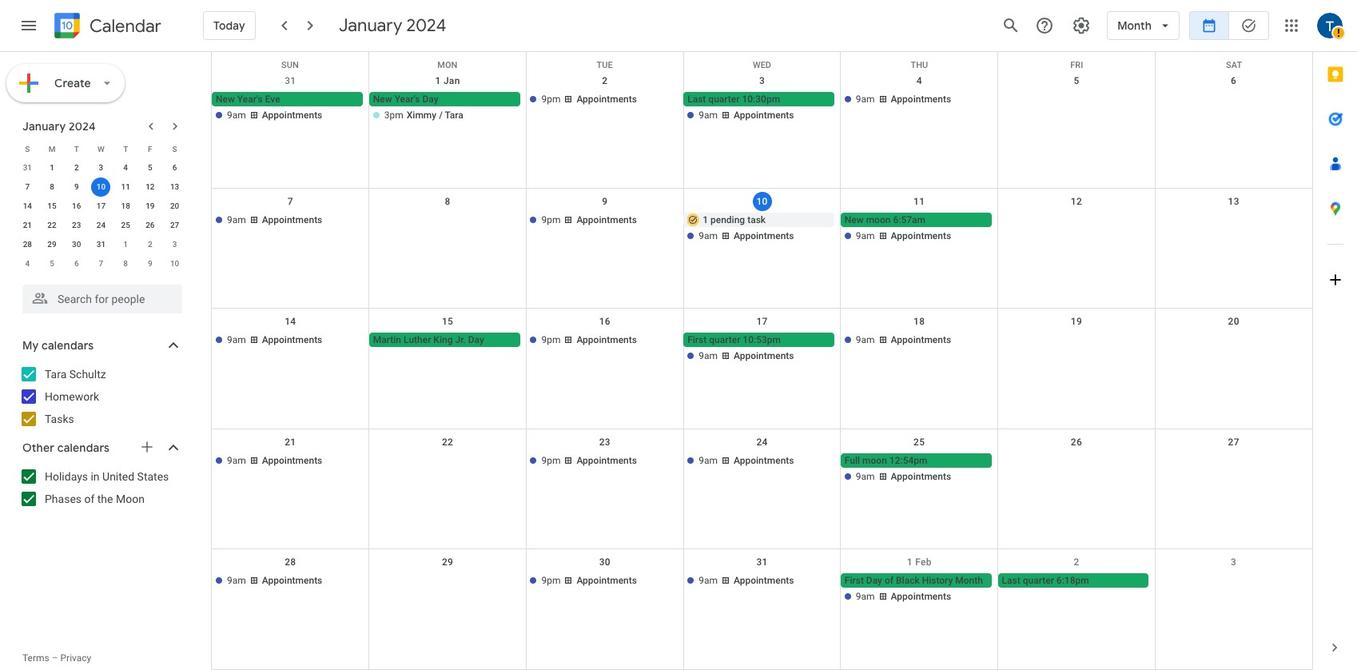 Task type: vqa. For each thing, say whether or not it's contained in the screenshot.


Task type: locate. For each thing, give the bounding box(es) containing it.
tara up homework
[[45, 368, 67, 381]]

january 2024 up m on the top left of page
[[22, 119, 96, 134]]

1 vertical spatial 20
[[1229, 316, 1240, 327]]

7 february element
[[92, 254, 111, 274]]

my calendars
[[22, 338, 94, 353]]

day right jr.
[[468, 334, 484, 346]]

13 inside row group
[[170, 182, 179, 191]]

20 inside row group
[[170, 202, 179, 210]]

0 horizontal spatial 22
[[47, 221, 57, 230]]

29 for 1
[[47, 240, 57, 249]]

6 up 13 element
[[173, 163, 177, 172]]

30 for 1 feb
[[600, 557, 611, 568]]

9am
[[856, 94, 875, 105], [227, 110, 246, 121], [699, 110, 718, 121], [227, 214, 246, 225], [699, 230, 718, 241], [856, 230, 875, 241], [227, 334, 246, 346], [856, 334, 875, 346], [699, 350, 718, 362], [227, 455, 246, 466], [699, 455, 718, 466], [856, 471, 875, 482], [227, 575, 246, 587], [699, 575, 718, 587], [856, 591, 875, 603]]

4 february element
[[18, 254, 37, 274]]

tara
[[445, 110, 464, 121], [45, 368, 67, 381]]

1 horizontal spatial 11
[[914, 196, 926, 207]]

1 vertical spatial 28
[[285, 557, 296, 568]]

new left eve
[[216, 94, 235, 105]]

0 vertical spatial 19
[[146, 202, 155, 210]]

last quarter 10:30pm button
[[684, 92, 835, 106]]

1 vertical spatial calendars
[[57, 441, 110, 455]]

28
[[23, 240, 32, 249], [285, 557, 296, 568]]

last quarter 10:30pm
[[688, 94, 781, 105]]

1 vertical spatial 27
[[1229, 436, 1240, 448]]

7 inside "grid"
[[288, 196, 293, 207]]

6
[[1232, 75, 1237, 86], [173, 163, 177, 172], [74, 259, 79, 268]]

month button
[[1108, 6, 1180, 45]]

1 horizontal spatial s
[[172, 144, 177, 153]]

1 t from the left
[[74, 144, 79, 153]]

11 element
[[116, 178, 135, 197]]

23
[[72, 221, 81, 230], [600, 436, 611, 448]]

17
[[97, 202, 106, 210], [757, 316, 768, 327]]

0 vertical spatial quarter
[[709, 94, 740, 105]]

0 horizontal spatial tara
[[45, 368, 67, 381]]

tab list
[[1314, 52, 1358, 625]]

first inside button
[[688, 334, 707, 346]]

1 year's from the left
[[237, 94, 263, 105]]

11 for january 2024
[[121, 182, 130, 191]]

1 horizontal spatial of
[[885, 575, 894, 587]]

0 horizontal spatial 10
[[97, 182, 106, 191]]

s up '31 december' element
[[25, 144, 30, 153]]

today
[[214, 18, 245, 33]]

4 down thu
[[917, 75, 923, 86]]

24 element
[[92, 216, 111, 235]]

1 horizontal spatial 24
[[757, 436, 768, 448]]

calendar
[[90, 15, 161, 37]]

1 vertical spatial 21
[[285, 436, 296, 448]]

calendars for other calendars
[[57, 441, 110, 455]]

1 vertical spatial quarter
[[710, 334, 741, 346]]

2 down 26 element
[[148, 240, 153, 249]]

history
[[923, 575, 954, 587]]

t left w on the left
[[74, 144, 79, 153]]

new left 6:57am
[[845, 214, 864, 225]]

10 down 3 february element
[[170, 259, 179, 268]]

3 february element
[[165, 235, 184, 254]]

16 inside january 2024 grid
[[72, 202, 81, 210]]

4 for 1
[[123, 163, 128, 172]]

0 horizontal spatial t
[[74, 144, 79, 153]]

0 horizontal spatial 25
[[121, 221, 130, 230]]

january
[[339, 14, 403, 37], [22, 119, 66, 134]]

1 horizontal spatial 21
[[285, 436, 296, 448]]

17 inside 17 element
[[97, 202, 106, 210]]

1 vertical spatial 4
[[123, 163, 128, 172]]

23 inside row group
[[72, 221, 81, 230]]

2 vertical spatial 6
[[74, 259, 79, 268]]

quarter left 10:30pm
[[709, 94, 740, 105]]

17 up 10:53pm
[[757, 316, 768, 327]]

task
[[748, 214, 766, 225]]

1 vertical spatial 5
[[148, 163, 153, 172]]

date_range
[[1202, 18, 1218, 34]]

0 vertical spatial 11
[[121, 182, 130, 191]]

row
[[212, 52, 1313, 70], [212, 68, 1313, 188], [15, 139, 187, 158], [15, 158, 187, 178], [15, 178, 187, 197], [212, 188, 1313, 309], [15, 197, 187, 216], [15, 216, 187, 235], [15, 235, 187, 254], [15, 254, 187, 274], [212, 309, 1313, 429], [212, 429, 1313, 550], [212, 550, 1313, 670]]

19
[[146, 202, 155, 210], [1072, 316, 1083, 327]]

0 vertical spatial 5
[[1074, 75, 1080, 86]]

0 vertical spatial january 2024
[[339, 14, 447, 37]]

day left black
[[867, 575, 883, 587]]

1 vertical spatial first
[[845, 575, 864, 587]]

1 vertical spatial 9
[[602, 196, 608, 207]]

8
[[50, 182, 54, 191], [445, 196, 451, 207], [123, 259, 128, 268]]

1 vertical spatial 7
[[288, 196, 293, 207]]

quarter inside 'button'
[[1023, 575, 1055, 587]]

1 vertical spatial january 2024
[[22, 119, 96, 134]]

cell
[[212, 92, 369, 124], [369, 92, 527, 124], [684, 92, 841, 124], [999, 92, 1156, 124], [369, 212, 527, 244], [684, 212, 841, 244], [841, 212, 999, 244], [999, 212, 1156, 244], [684, 333, 841, 365], [999, 333, 1156, 365], [369, 453, 527, 485], [841, 453, 999, 485], [999, 453, 1156, 485], [369, 574, 527, 606], [841, 574, 999, 606]]

quarter left 10:53pm
[[710, 334, 741, 346]]

1 vertical spatial 18
[[914, 316, 926, 327]]

day up 3pm ximmy / tara
[[423, 94, 439, 105]]

25 down 18 'element'
[[121, 221, 130, 230]]

29 inside 29 element
[[47, 240, 57, 249]]

calendars up tara schultz
[[41, 338, 94, 353]]

11 up 18 'element'
[[121, 182, 130, 191]]

tara inside my calendars list
[[45, 368, 67, 381]]

0 horizontal spatial 26
[[146, 221, 155, 230]]

month right history at the right of the page
[[956, 575, 984, 587]]

last inside 'button'
[[1003, 575, 1021, 587]]

fri
[[1071, 60, 1084, 70]]

–
[[52, 653, 58, 664]]

january 2024
[[339, 14, 447, 37], [22, 119, 96, 134]]

5 down "f"
[[148, 163, 153, 172]]

1 horizontal spatial 12
[[1072, 196, 1083, 207]]

0 vertical spatial 27
[[170, 221, 179, 230]]

first left black
[[845, 575, 864, 587]]

1 left feb
[[908, 557, 913, 568]]

28 for 1 feb
[[285, 557, 296, 568]]

last for last quarter 10:30pm
[[688, 94, 706, 105]]

31
[[285, 75, 296, 86], [23, 163, 32, 172], [97, 240, 106, 249], [757, 557, 768, 568]]

0 vertical spatial 23
[[72, 221, 81, 230]]

martin luther king jr. day
[[373, 334, 484, 346]]

3 9pm from the top
[[542, 334, 561, 346]]

1 left pending
[[703, 214, 709, 225]]

2 up 16 element
[[74, 163, 79, 172]]

0 horizontal spatial last
[[688, 94, 706, 105]]

thu
[[911, 60, 929, 70]]

5
[[1074, 75, 1080, 86], [148, 163, 153, 172], [50, 259, 54, 268]]

first
[[688, 334, 707, 346], [845, 575, 864, 587]]

phases
[[45, 493, 82, 505]]

0 horizontal spatial 28
[[23, 240, 32, 249]]

jan
[[444, 75, 460, 86]]

15 up 22 element
[[47, 202, 57, 210]]

1 jan
[[435, 75, 460, 86]]

8 for sun
[[445, 196, 451, 207]]

new year's day
[[373, 94, 439, 105]]

0 horizontal spatial january 2024
[[22, 119, 96, 134]]

20
[[170, 202, 179, 210], [1229, 316, 1240, 327]]

0 vertical spatial 22
[[47, 221, 57, 230]]

moon right the full
[[863, 455, 888, 466]]

9pm for 2
[[542, 94, 561, 105]]

12 inside row group
[[146, 182, 155, 191]]

row group
[[15, 158, 187, 274]]

12 element
[[141, 178, 160, 197]]

2024 up 'mon'
[[407, 14, 447, 37]]

2 vertical spatial 8
[[123, 259, 128, 268]]

wed
[[753, 60, 772, 70]]

1 vertical spatial 23
[[600, 436, 611, 448]]

first left 10:53pm
[[688, 334, 707, 346]]

1 horizontal spatial 10
[[170, 259, 179, 268]]

1 vertical spatial day
[[468, 334, 484, 346]]

1 horizontal spatial 27
[[1229, 436, 1240, 448]]

martin luther king jr. day button
[[369, 333, 520, 347]]

tara right /
[[445, 110, 464, 121]]

row containing sun
[[212, 52, 1313, 70]]

5 9pm from the top
[[542, 575, 561, 587]]

day inside first day of black history month 'button'
[[867, 575, 883, 587]]

1 inside button
[[703, 214, 709, 225]]

7 for sun
[[288, 196, 293, 207]]

1 vertical spatial 12
[[1072, 196, 1083, 207]]

0 horizontal spatial 6
[[74, 259, 79, 268]]

s right "f"
[[172, 144, 177, 153]]

6:57am
[[894, 214, 926, 225]]

25 inside "grid"
[[914, 436, 926, 448]]

1 vertical spatial 30
[[600, 557, 611, 568]]

year's
[[237, 94, 263, 105], [395, 94, 420, 105]]

cell containing new moon 6:57am
[[841, 212, 999, 244]]

last left 10:30pm
[[688, 94, 706, 105]]

10 inside 'cell'
[[97, 182, 106, 191]]

28 element
[[18, 235, 37, 254]]

1 horizontal spatial 25
[[914, 436, 926, 448]]

6 for 1
[[173, 163, 177, 172]]

calendar element
[[51, 10, 161, 45]]

0 horizontal spatial s
[[25, 144, 30, 153]]

of
[[84, 493, 95, 505], [885, 575, 894, 587]]

6 down 30 element
[[74, 259, 79, 268]]

terms link
[[22, 653, 49, 664]]

10 up "1 pending task" button
[[757, 196, 768, 207]]

0 horizontal spatial 27
[[170, 221, 179, 230]]

1 horizontal spatial new
[[373, 94, 392, 105]]

20 element
[[165, 197, 184, 216]]

11
[[121, 182, 130, 191], [914, 196, 926, 207]]

0 horizontal spatial new
[[216, 94, 235, 105]]

6 for 1 jan
[[1232, 75, 1237, 86]]

0 vertical spatial 25
[[121, 221, 130, 230]]

25 element
[[116, 216, 135, 235]]

15
[[47, 202, 57, 210], [442, 316, 454, 327]]

1 horizontal spatial 28
[[285, 557, 296, 568]]

1 horizontal spatial 30
[[600, 557, 611, 568]]

0 vertical spatial 16
[[72, 202, 81, 210]]

0 horizontal spatial 30
[[72, 240, 81, 249]]

calendars
[[41, 338, 94, 353], [57, 441, 110, 455]]

0 horizontal spatial 5
[[50, 259, 54, 268]]

10 for sun
[[757, 196, 768, 207]]

1 horizontal spatial 20
[[1229, 316, 1240, 327]]

1 vertical spatial 25
[[914, 436, 926, 448]]

0 vertical spatial 10
[[97, 182, 106, 191]]

6 february element
[[67, 254, 86, 274]]

calendars inside dropdown button
[[57, 441, 110, 455]]

1 vertical spatial 29
[[442, 557, 454, 568]]

10
[[97, 182, 106, 191], [757, 196, 768, 207], [170, 259, 179, 268]]

30 inside 30 element
[[72, 240, 81, 249]]

8 inside "grid"
[[445, 196, 451, 207]]

2 9pm from the top
[[542, 214, 561, 225]]

15 up martin luther king jr. day button
[[442, 316, 454, 327]]

main drawer image
[[19, 16, 38, 35]]

cell containing new year's day
[[369, 92, 527, 124]]

16 element
[[67, 197, 86, 216]]

12
[[146, 182, 155, 191], [1072, 196, 1083, 207]]

1 horizontal spatial 6
[[173, 163, 177, 172]]

1 horizontal spatial t
[[123, 144, 128, 153]]

9pm for 16
[[542, 334, 561, 346]]

1 vertical spatial 11
[[914, 196, 926, 207]]

None search field
[[0, 278, 198, 314]]

january 2024 grid
[[15, 139, 187, 274]]

calendars for my calendars
[[41, 338, 94, 353]]

25
[[121, 221, 130, 230], [914, 436, 926, 448]]

11 up the new moon 6:57am button
[[914, 196, 926, 207]]

t left "f"
[[123, 144, 128, 153]]

9
[[74, 182, 79, 191], [602, 196, 608, 207], [148, 259, 153, 268]]

0 vertical spatial calendars
[[41, 338, 94, 353]]

2 horizontal spatial 5
[[1074, 75, 1080, 86]]

1 horizontal spatial 18
[[914, 316, 926, 327]]

1 feb
[[908, 557, 932, 568]]

1 vertical spatial 13
[[1229, 196, 1240, 207]]

1 horizontal spatial 15
[[442, 316, 454, 327]]

1
[[435, 75, 441, 86], [50, 163, 54, 172], [703, 214, 709, 225], [123, 240, 128, 249], [908, 557, 913, 568]]

13 for january 2024
[[170, 182, 179, 191]]

18
[[121, 202, 130, 210], [914, 316, 926, 327]]

16
[[72, 202, 81, 210], [600, 316, 611, 327]]

0 vertical spatial 30
[[72, 240, 81, 249]]

5 for 1
[[148, 163, 153, 172]]

2 february element
[[141, 235, 160, 254]]

settings menu image
[[1073, 16, 1092, 35]]

1 9pm from the top
[[542, 94, 561, 105]]

5 down 'fri'
[[1074, 75, 1080, 86]]

last left 6:18pm
[[1003, 575, 1021, 587]]

1 down 25 element
[[123, 240, 128, 249]]

tasks
[[45, 413, 74, 425]]

privacy
[[60, 653, 91, 664]]

0 vertical spatial first
[[688, 334, 707, 346]]

create
[[54, 76, 91, 90]]

1 vertical spatial 6
[[173, 163, 177, 172]]

9pm for 23
[[542, 455, 561, 466]]

9pm
[[542, 94, 561, 105], [542, 214, 561, 225], [542, 334, 561, 346], [542, 455, 561, 466], [542, 575, 561, 587]]

m
[[49, 144, 56, 153]]

phases of the moon
[[45, 493, 145, 505]]

4 inside "grid"
[[917, 75, 923, 86]]

year's left eve
[[237, 94, 263, 105]]

1 vertical spatial 14
[[285, 316, 296, 327]]

14 element
[[18, 197, 37, 216]]

11 inside "grid"
[[914, 196, 926, 207]]

january 2024 up 'mon'
[[339, 14, 447, 37]]

23 element
[[67, 216, 86, 235]]

1 for jan
[[435, 75, 441, 86]]

date_range button
[[1190, 6, 1230, 45]]

other calendars
[[22, 441, 110, 455]]

29 element
[[42, 235, 62, 254]]

1 horizontal spatial 5
[[148, 163, 153, 172]]

10:53pm
[[743, 334, 781, 346]]

1 vertical spatial 16
[[600, 316, 611, 327]]

grid
[[211, 52, 1313, 670]]

year's up 3pm
[[395, 94, 420, 105]]

moon left 6:57am
[[867, 214, 891, 225]]

30 inside "grid"
[[600, 557, 611, 568]]

0 horizontal spatial 20
[[170, 202, 179, 210]]

quarter left 6:18pm
[[1023, 575, 1055, 587]]

5 down 29 element
[[50, 259, 54, 268]]

8 february element
[[116, 254, 135, 274]]

2024 down "create"
[[69, 119, 96, 134]]

last inside button
[[688, 94, 706, 105]]

day inside martin luther king jr. day button
[[468, 334, 484, 346]]

2 horizontal spatial 6
[[1232, 75, 1237, 86]]

28 inside january 2024 grid
[[23, 240, 32, 249]]

0 vertical spatial of
[[84, 493, 95, 505]]

month inside 'button'
[[956, 575, 984, 587]]

4 9pm from the top
[[542, 455, 561, 466]]

month
[[1118, 18, 1152, 33], [956, 575, 984, 587]]

2024
[[407, 14, 447, 37], [69, 119, 96, 134]]

29
[[47, 240, 57, 249], [442, 557, 454, 568]]

15 inside january 2024 grid
[[47, 202, 57, 210]]

2 s from the left
[[172, 144, 177, 153]]

quarter
[[709, 94, 740, 105], [710, 334, 741, 346], [1023, 575, 1055, 587]]

1 horizontal spatial 4
[[123, 163, 128, 172]]

18 inside 'element'
[[121, 202, 130, 210]]

1 vertical spatial 8
[[445, 196, 451, 207]]

0 horizontal spatial 18
[[121, 202, 130, 210]]

first inside 'button'
[[845, 575, 864, 587]]

2 vertical spatial 5
[[50, 259, 54, 268]]

1 horizontal spatial 2024
[[407, 14, 447, 37]]

10 february element
[[165, 254, 184, 274]]

0 horizontal spatial 17
[[97, 202, 106, 210]]

first quarter 10:53pm
[[688, 334, 781, 346]]

6 down sat
[[1232, 75, 1237, 86]]

0 horizontal spatial 24
[[97, 221, 106, 230]]

last
[[688, 94, 706, 105], [1003, 575, 1021, 587]]

10 up 17 element
[[97, 182, 106, 191]]

moon for new
[[867, 214, 891, 225]]

0 vertical spatial 26
[[146, 221, 155, 230]]

1 horizontal spatial 29
[[442, 557, 454, 568]]

of left black
[[885, 575, 894, 587]]

5 february element
[[42, 254, 62, 274]]

4 up the 11 element
[[123, 163, 128, 172]]

26
[[146, 221, 155, 230], [1072, 436, 1083, 448]]

13
[[170, 182, 179, 191], [1229, 196, 1240, 207]]

2 year's from the left
[[395, 94, 420, 105]]

calendars inside "dropdown button"
[[41, 338, 94, 353]]

1 vertical spatial 17
[[757, 316, 768, 327]]

17 down the 10, today element
[[97, 202, 106, 210]]

1 horizontal spatial 13
[[1229, 196, 1240, 207]]

0 horizontal spatial 21
[[23, 221, 32, 230]]

calendars up in
[[57, 441, 110, 455]]

1 horizontal spatial 9
[[148, 259, 153, 268]]

terms – privacy
[[22, 653, 91, 664]]

4 for 1 jan
[[917, 75, 923, 86]]

2 horizontal spatial day
[[867, 575, 883, 587]]

1 left jan at the left top of page
[[435, 75, 441, 86]]

2 horizontal spatial new
[[845, 214, 864, 225]]

month right settings menu image at the right of page
[[1118, 18, 1152, 33]]

moon
[[867, 214, 891, 225], [863, 455, 888, 466]]

9pm for 30
[[542, 575, 561, 587]]

0 horizontal spatial day
[[423, 94, 439, 105]]

feb
[[916, 557, 932, 568]]

25 up full moon 12:54pm button
[[914, 436, 926, 448]]

new
[[216, 94, 235, 105], [373, 94, 392, 105], [845, 214, 864, 225]]

cell containing first quarter 10:53pm
[[684, 333, 841, 365]]

4 down 28 element
[[25, 259, 30, 268]]

1 inside 'element'
[[123, 240, 128, 249]]

11 inside row group
[[121, 182, 130, 191]]

first for first day of black history month
[[845, 575, 864, 587]]

1 horizontal spatial month
[[1118, 18, 1152, 33]]

new up 3pm
[[373, 94, 392, 105]]

9 for january 2024
[[74, 182, 79, 191]]

of left the the
[[84, 493, 95, 505]]



Task type: describe. For each thing, give the bounding box(es) containing it.
terms
[[22, 653, 49, 664]]

king
[[434, 334, 453, 346]]

24 inside row group
[[97, 221, 106, 230]]

calendar heading
[[86, 15, 161, 37]]

task_alt
[[1242, 18, 1258, 34]]

cell containing full moon 12:54pm
[[841, 453, 999, 485]]

full
[[845, 455, 861, 466]]

3pm ximmy / tara
[[384, 110, 464, 121]]

9pm for 9
[[542, 214, 561, 225]]

31 inside 'element'
[[97, 240, 106, 249]]

27 element
[[165, 216, 184, 235]]

of inside the other calendars list
[[84, 493, 95, 505]]

w
[[98, 144, 105, 153]]

homework
[[45, 390, 99, 403]]

1 pending task button
[[684, 212, 835, 227]]

month inside "dropdown button"
[[1118, 18, 1152, 33]]

/
[[439, 110, 443, 121]]

0 vertical spatial january
[[339, 14, 403, 37]]

day inside new year's day button
[[423, 94, 439, 105]]

add other calendars image
[[139, 439, 155, 455]]

13 for sun
[[1229, 196, 1240, 207]]

united
[[102, 470, 134, 483]]

1 s from the left
[[25, 144, 30, 153]]

last for last quarter 6:18pm
[[1003, 575, 1021, 587]]

jr.
[[455, 334, 466, 346]]

1 down m on the top left of page
[[50, 163, 54, 172]]

18 inside "grid"
[[914, 316, 926, 327]]

1 for feb
[[908, 557, 913, 568]]

moon
[[116, 493, 145, 505]]

1 vertical spatial january
[[22, 119, 66, 134]]

black
[[897, 575, 920, 587]]

first quarter 10:53pm button
[[684, 333, 835, 347]]

1 horizontal spatial 17
[[757, 316, 768, 327]]

1 horizontal spatial tara
[[445, 110, 464, 121]]

new year's day button
[[369, 92, 520, 106]]

pending
[[711, 214, 746, 225]]

10, today element
[[92, 178, 111, 197]]

holidays
[[45, 470, 88, 483]]

the
[[97, 493, 113, 505]]

quarter for 6:18pm
[[1023, 575, 1055, 587]]

7 for january 2024
[[25, 182, 30, 191]]

14 inside 14 element
[[23, 202, 32, 210]]

quarter for 10:30pm
[[709, 94, 740, 105]]

grid containing 31
[[211, 52, 1313, 670]]

10 for january 2024
[[97, 182, 106, 191]]

11 for sun
[[914, 196, 926, 207]]

states
[[137, 470, 169, 483]]

1 vertical spatial 19
[[1072, 316, 1083, 327]]

2 up last quarter 6:18pm 'button'
[[1074, 557, 1080, 568]]

my
[[22, 338, 39, 353]]

full moon 12:54pm button
[[841, 453, 992, 468]]

sat
[[1227, 60, 1243, 70]]

cell containing last quarter 10:30pm
[[684, 92, 841, 124]]

my calendars list
[[3, 361, 198, 432]]

1 horizontal spatial 16
[[600, 316, 611, 327]]

30 element
[[67, 235, 86, 254]]

1 vertical spatial 26
[[1072, 436, 1083, 448]]

12 for sun
[[1072, 196, 1083, 207]]

2 down tue
[[602, 75, 608, 86]]

cell containing new year's eve
[[212, 92, 369, 124]]

ximmy
[[407, 110, 437, 121]]

privacy link
[[60, 653, 91, 664]]

of inside first day of black history month 'button'
[[885, 575, 894, 587]]

26 inside january 2024 grid
[[146, 221, 155, 230]]

other
[[22, 441, 55, 455]]

1 horizontal spatial 8
[[123, 259, 128, 268]]

cell containing 1 pending task
[[684, 212, 841, 244]]

new year's eve button
[[212, 92, 363, 106]]

18 element
[[116, 197, 135, 216]]

quarter for 10:53pm
[[710, 334, 741, 346]]

last quarter 6:18pm
[[1003, 575, 1090, 587]]

eve
[[265, 94, 280, 105]]

today button
[[203, 6, 256, 45]]

first for first quarter 10:53pm
[[688, 334, 707, 346]]

15 element
[[42, 197, 62, 216]]

schultz
[[69, 368, 106, 381]]

0 horizontal spatial 2024
[[69, 119, 96, 134]]

f
[[148, 144, 152, 153]]

luther
[[404, 334, 431, 346]]

new moon 6:57am button
[[841, 212, 992, 227]]

1 vertical spatial 15
[[442, 316, 454, 327]]

row containing s
[[15, 139, 187, 158]]

first day of black history month button
[[841, 574, 992, 588]]

new for new moon 6:57am
[[845, 214, 864, 225]]

29 for 1 feb
[[442, 557, 454, 568]]

1 pending task
[[703, 214, 766, 225]]

task_alt button
[[1230, 6, 1270, 45]]

year's for 9am
[[237, 94, 263, 105]]

12:54pm
[[890, 455, 928, 466]]

Search for people text field
[[32, 285, 173, 314]]

year's for 3pm
[[395, 94, 420, 105]]

1 vertical spatial 24
[[757, 436, 768, 448]]

30 for 1
[[72, 240, 81, 249]]

28 for 1
[[23, 240, 32, 249]]

10:30pm
[[743, 94, 781, 105]]

moon for full
[[863, 455, 888, 466]]

31 element
[[92, 235, 111, 254]]

new year's eve
[[216, 94, 280, 105]]

2 t from the left
[[123, 144, 128, 153]]

other calendars button
[[3, 435, 198, 461]]

row group containing 31
[[15, 158, 187, 274]]

26 element
[[141, 216, 160, 235]]

new moon 6:57am
[[845, 214, 926, 225]]

row containing 4
[[15, 254, 187, 274]]

tara schultz
[[45, 368, 106, 381]]

5 for 1 jan
[[1074, 75, 1080, 86]]

first day of black history month
[[845, 575, 984, 587]]

9 for sun
[[602, 196, 608, 207]]

19 inside january 2024 grid
[[146, 202, 155, 210]]

martin
[[373, 334, 401, 346]]

full moon 12:54pm
[[845, 455, 928, 466]]

create button
[[6, 64, 125, 102]]

7 inside row
[[99, 259, 103, 268]]

21 inside 21 element
[[23, 221, 32, 230]]

25 inside row group
[[121, 221, 130, 230]]

22 element
[[42, 216, 62, 235]]

9 february element
[[141, 254, 160, 274]]

27 inside row group
[[170, 221, 179, 230]]

17 element
[[92, 197, 111, 216]]

19 element
[[141, 197, 160, 216]]

holidays in united states
[[45, 470, 169, 483]]

13 element
[[165, 178, 184, 197]]

0 vertical spatial 2024
[[407, 14, 447, 37]]

1 february element
[[116, 235, 135, 254]]

21 element
[[18, 216, 37, 235]]

new for new year's day
[[373, 94, 392, 105]]

in
[[91, 470, 100, 483]]

new for new year's eve
[[216, 94, 235, 105]]

sun
[[282, 60, 299, 70]]

3pm
[[384, 110, 404, 121]]

31 december element
[[18, 158, 37, 178]]

1 horizontal spatial 23
[[600, 436, 611, 448]]

my calendars button
[[3, 333, 198, 358]]

22 inside row group
[[47, 221, 57, 230]]

8 for january 2024
[[50, 182, 54, 191]]

1 for pending
[[703, 214, 709, 225]]

last quarter 6:18pm button
[[999, 574, 1150, 588]]

cell containing first day of black history month
[[841, 574, 999, 606]]

1 horizontal spatial 22
[[442, 436, 454, 448]]

mon
[[438, 60, 458, 70]]

6 inside 6 february element
[[74, 259, 79, 268]]

4 inside 'element'
[[25, 259, 30, 268]]

tue
[[597, 60, 613, 70]]

12 for january 2024
[[146, 182, 155, 191]]

6:18pm
[[1057, 575, 1090, 587]]

2 vertical spatial 10
[[170, 259, 179, 268]]

other calendars list
[[3, 464, 198, 512]]

10 cell
[[89, 178, 113, 197]]



